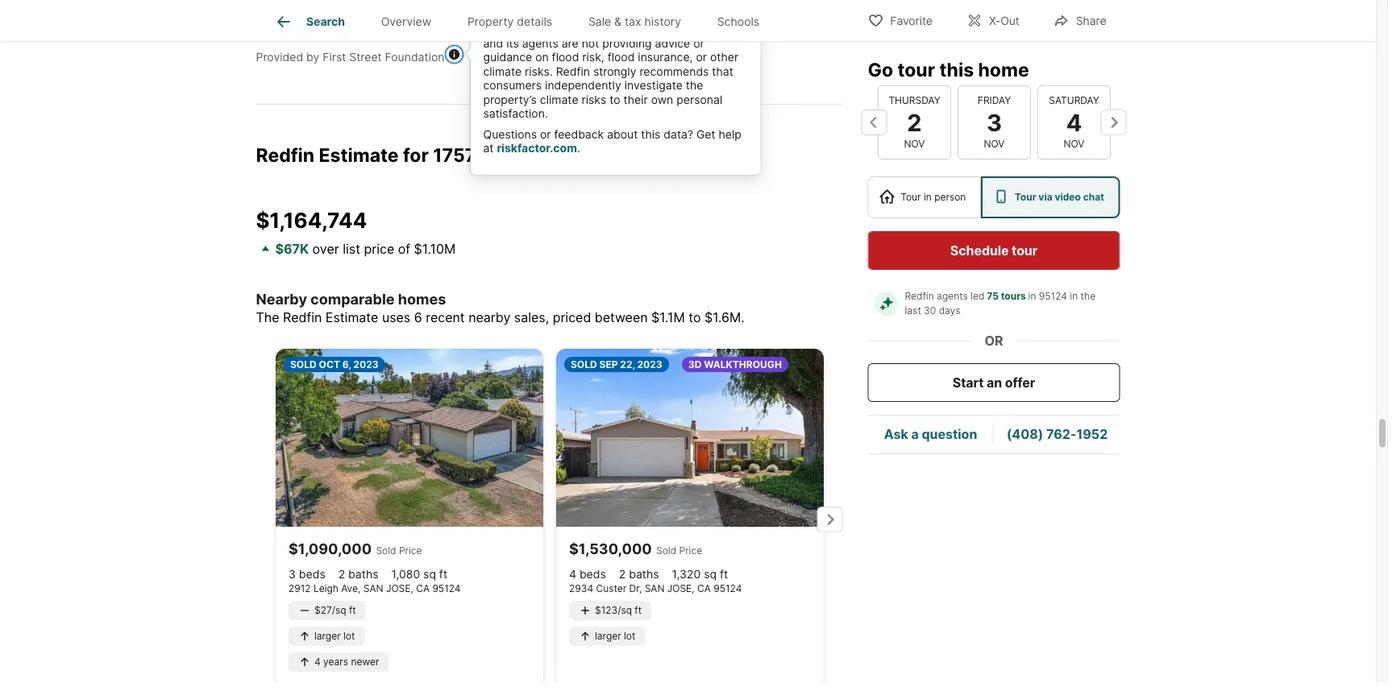 Task type: locate. For each thing, give the bounding box(es) containing it.
0 horizontal spatial larger
[[314, 631, 340, 643]]

2 baths for $1,090,000
[[338, 568, 378, 581]]

jose, down 1,320
[[667, 583, 694, 595]]

on
[[536, 51, 549, 65]]

1 jose, from the left
[[386, 583, 413, 595]]

tour
[[901, 192, 921, 203], [1015, 192, 1037, 203]]

2 horizontal spatial nov
[[1064, 138, 1084, 150]]

agents up days
[[937, 291, 968, 302]]

consumers
[[483, 79, 542, 93]]

to inside nearby comparable homes the redfin estimate uses 6 recent nearby sales, priced between $1.1m to $1.6m.
[[689, 310, 701, 326]]

2 2023 from the left
[[637, 359, 662, 370]]

2 horizontal spatial 2
[[907, 108, 922, 136]]

1 price from the left
[[399, 545, 422, 557]]

riskfactor.com
[[497, 142, 577, 156]]

0 horizontal spatial not
[[550, 8, 567, 22]]

1 horizontal spatial 2
[[619, 568, 626, 581]]

larger for $1,530,000
[[595, 631, 621, 643]]

price up 1,320
[[679, 545, 702, 557]]

75
[[987, 291, 999, 302]]

tour right schedule
[[1012, 243, 1038, 258]]

this left home
[[940, 58, 974, 81]]

over
[[313, 242, 339, 257]]

tab list containing search
[[256, 0, 791, 41]]

and
[[483, 37, 503, 50]]

larger lot down the $27/sq ft
[[314, 631, 355, 643]]

0 vertical spatial estimate
[[319, 144, 399, 167]]

4 down the 'saturday'
[[1066, 108, 1082, 136]]

$1.6m.
[[705, 310, 745, 326]]

climate down guidance
[[483, 65, 522, 79]]

estimate down comparable
[[326, 310, 378, 326]]

lot for $1,530,000
[[624, 631, 635, 643]]

2023 for $1,090,000
[[353, 359, 378, 370]]

the right tours in the right top of the page
[[1081, 291, 1096, 302]]

price inside $1,090,000 sold price
[[399, 545, 422, 557]]

0 horizontal spatial san
[[363, 583, 383, 595]]

ave
[[563, 144, 597, 167]]

larger lot down $123/sq
[[595, 631, 635, 643]]

ft right 1,320
[[720, 568, 728, 581]]

1 2 baths from the left
[[338, 568, 378, 581]]

2 larger lot from the left
[[595, 631, 635, 643]]

762-
[[1047, 427, 1077, 443]]

1 san from the left
[[363, 583, 383, 595]]

san
[[363, 583, 383, 595], [644, 583, 664, 595]]

1 horizontal spatial jose,
[[667, 583, 694, 595]]

a
[[912, 427, 919, 443]]

1 horizontal spatial 2023
[[637, 359, 662, 370]]

or up riskfactor.com .
[[540, 128, 551, 142]]

tour for schedule
[[1012, 243, 1038, 258]]

not up risk, on the left top of page
[[582, 37, 599, 50]]

agents up on
[[522, 37, 559, 50]]

ave,
[[341, 583, 360, 595]]

1 vertical spatial 4
[[569, 568, 576, 581]]

redfin up last
[[905, 291, 934, 302]]

0 horizontal spatial flood
[[552, 51, 579, 65]]

1 vertical spatial not
[[582, 37, 599, 50]]

san right ave,
[[363, 583, 383, 595]]

sold left sep at the bottom of page
[[570, 359, 597, 370]]

2 nov from the left
[[984, 138, 1005, 150]]

0 vertical spatial climate
[[483, 65, 522, 79]]

ask a question
[[884, 427, 978, 443]]

lot down $123/sq ft
[[624, 631, 635, 643]]

95124 for $1,530,000
[[713, 583, 742, 595]]

3
[[987, 108, 1002, 136], [288, 568, 295, 581]]

1 horizontal spatial lot
[[624, 631, 635, 643]]

to right $1.1m
[[689, 310, 701, 326]]

2 sq from the left
[[704, 568, 716, 581]]

2
[[907, 108, 922, 136], [338, 568, 345, 581], [619, 568, 626, 581]]

sold for $1,530,000
[[570, 359, 597, 370]]

baths up dr,
[[629, 568, 659, 581]]

1 horizontal spatial to
[[689, 310, 701, 326]]

property
[[468, 15, 514, 28]]

walkthrough
[[704, 359, 782, 370]]

0 horizontal spatial in
[[924, 192, 932, 203]]

larger lot for $1,090,000
[[314, 631, 355, 643]]

1,080 sq ft
[[391, 568, 447, 581]]

3d walkthrough
[[688, 359, 782, 370]]

1 larger lot from the left
[[314, 631, 355, 643]]

0 horizontal spatial beds
[[299, 568, 325, 581]]

95124 down 1,080 sq ft
[[432, 583, 460, 595]]

price up 1,080
[[399, 545, 422, 557]]

redfin up information. on the left of the page
[[483, 8, 517, 22]]

tour
[[898, 58, 935, 81], [1012, 243, 1038, 258]]

$1.10m
[[414, 242, 456, 257]]

this left data?
[[641, 128, 661, 142]]

own
[[651, 93, 674, 107]]

1 vertical spatial tour
[[1012, 243, 1038, 258]]

climate
[[483, 65, 522, 79], [540, 93, 579, 107]]

3 up 2912
[[288, 568, 295, 581]]

this left schools
[[695, 8, 715, 22]]

climate down independently
[[540, 93, 579, 107]]

comparable
[[311, 290, 395, 308]]

baths for $1,530,000
[[629, 568, 659, 581]]

1 baths from the left
[[348, 568, 378, 581]]

ft right 1,080
[[439, 568, 447, 581]]

0 vertical spatial or
[[694, 37, 705, 50]]

foundation
[[385, 50, 445, 64]]

nearby comparable homes the redfin estimate uses 6 recent nearby sales, priced between $1.1m to $1.6m.
[[256, 290, 745, 326]]

1 lot from the left
[[343, 631, 355, 643]]

0 horizontal spatial the
[[686, 79, 704, 93]]

2 up ave,
[[338, 568, 345, 581]]

95124 for $1,090,000
[[432, 583, 460, 595]]

1 horizontal spatial tour
[[1015, 192, 1037, 203]]

2 for $1,530,000
[[619, 568, 626, 581]]

overview tab
[[363, 2, 450, 41]]

0 horizontal spatial sold
[[290, 359, 316, 370]]

the up personal
[[686, 79, 704, 93]]

price
[[364, 242, 394, 257]]

1 vertical spatial the
[[1081, 291, 1096, 302]]

0 horizontal spatial 2
[[338, 568, 345, 581]]

sq for $1,090,000
[[423, 568, 436, 581]]

start an offer
[[953, 375, 1036, 391]]

property details
[[468, 15, 552, 28]]

larger down $123/sq
[[595, 631, 621, 643]]

factor
[[343, 8, 383, 24]]

price inside $1,530,000 sold price
[[679, 545, 702, 557]]

sold sep 22, 2023
[[570, 359, 662, 370]]

jose, for $1,530,000
[[667, 583, 694, 595]]

2 up custer
[[619, 568, 626, 581]]

jose,
[[386, 583, 413, 595], [667, 583, 694, 595]]

1 larger from the left
[[314, 631, 340, 643]]

1 horizontal spatial beds
[[579, 568, 606, 581]]

redfin
[[483, 8, 517, 22], [709, 23, 743, 36], [556, 65, 590, 79], [256, 144, 315, 167], [905, 291, 934, 302], [283, 310, 322, 326]]

information.
[[483, 23, 547, 36]]

$67k
[[275, 242, 309, 257]]

2 baths for $1,530,000
[[619, 568, 659, 581]]

4 for 4 beds
[[569, 568, 576, 581]]

sold up 1,320
[[656, 545, 676, 557]]

2 2 baths from the left
[[619, 568, 659, 581]]

0 horizontal spatial larger lot
[[314, 631, 355, 643]]

1 horizontal spatial 4
[[569, 568, 576, 581]]

0 horizontal spatial to
[[610, 93, 621, 107]]

sold
[[376, 545, 396, 557], [656, 545, 676, 557]]

nov down thursday
[[904, 138, 925, 150]]

0 horizontal spatial sq
[[423, 568, 436, 581]]

led
[[971, 291, 985, 302]]

ft right $27/sq
[[349, 605, 356, 617]]

1 sq from the left
[[423, 568, 436, 581]]

2023 for $1,530,000
[[637, 359, 662, 370]]

lot up 4 years newer
[[343, 631, 355, 643]]

baths up 2912 leigh ave, san jose, ca 95124
[[348, 568, 378, 581]]

the
[[256, 310, 279, 326]]

tour left person
[[901, 192, 921, 203]]

0 horizontal spatial price
[[399, 545, 422, 557]]

price for $1,090,000
[[399, 545, 422, 557]]

2 beds from the left
[[579, 568, 606, 581]]

tour inside button
[[1012, 243, 1038, 258]]

flood
[[552, 51, 579, 65], [608, 51, 635, 65]]

1 sold from the left
[[290, 359, 316, 370]]

out
[[1001, 14, 1020, 28]]

4 up '2934'
[[569, 568, 576, 581]]

redfin down 'nearby'
[[283, 310, 322, 326]]

0 horizontal spatial lot
[[343, 631, 355, 643]]

1,320
[[672, 568, 700, 581]]

0 vertical spatial agents
[[522, 37, 559, 50]]

2 vertical spatial or
[[540, 128, 551, 142]]

to inside redfin does not endorse nor guarantee this information. by providing this information, redfin and its agents are not providing advice or guidance on flood risk, flood insurance, or other climate risks. redfin strongly recommends that consumers independently investigate the property's climate risks to their own personal satisfaction.
[[610, 93, 621, 107]]

jose, down 1,080
[[386, 583, 413, 595]]

beds up 2912
[[299, 568, 325, 581]]

1 vertical spatial 3
[[288, 568, 295, 581]]

tour up thursday
[[898, 58, 935, 81]]

2 lot from the left
[[624, 631, 635, 643]]

0 horizontal spatial ca
[[416, 583, 429, 595]]

share
[[1076, 14, 1107, 28]]

redfin does not endorse nor guarantee this information. by providing this information, redfin and its agents are not providing advice or guidance on flood risk, flood insurance, or other climate risks. redfin strongly recommends that consumers independently investigate the property's climate risks to their own personal satisfaction.
[[483, 8, 743, 121]]

or left other
[[696, 51, 707, 65]]

95124 down 1,320 sq ft
[[713, 583, 742, 595]]

0 horizontal spatial 3
[[288, 568, 295, 581]]

ca down 1,080 sq ft
[[416, 583, 429, 595]]

tour inside 'tour via video chat' option
[[1015, 192, 1037, 203]]

next image
[[817, 508, 843, 533]]

nov down friday
[[984, 138, 1005, 150]]

2 ca from the left
[[697, 583, 711, 595]]

1 horizontal spatial tour
[[1012, 243, 1038, 258]]

tab list
[[256, 0, 791, 41]]

report
[[386, 8, 425, 24]]

2 horizontal spatial in
[[1070, 291, 1078, 302]]

0 horizontal spatial 2 baths
[[338, 568, 378, 581]]

1 vertical spatial estimate
[[326, 310, 378, 326]]

ca down 1,320 sq ft
[[697, 583, 711, 595]]

1 horizontal spatial flood
[[608, 51, 635, 65]]

1 horizontal spatial price
[[679, 545, 702, 557]]

sold inside $1,530,000 sold price
[[656, 545, 676, 557]]

0 vertical spatial 3
[[987, 108, 1002, 136]]

tour in person option
[[868, 177, 981, 219]]

larger down $27/sq
[[314, 631, 340, 643]]

nov inside saturday 4 nov
[[1064, 138, 1084, 150]]

6
[[414, 310, 422, 326]]

recommends
[[640, 65, 709, 79]]

2 sold from the left
[[656, 545, 676, 557]]

0 horizontal spatial climate
[[483, 65, 522, 79]]

2 horizontal spatial 4
[[1066, 108, 1082, 136]]

0 horizontal spatial nov
[[904, 138, 925, 150]]

$1,090,000
[[288, 540, 371, 558]]

larger lot for $1,530,000
[[595, 631, 635, 643]]

0 horizontal spatial 2023
[[353, 359, 378, 370]]

days
[[939, 305, 961, 317]]

95124 right tours in the right top of the page
[[1039, 291, 1068, 302]]

nov down the 'saturday'
[[1064, 138, 1084, 150]]

schools tab
[[699, 2, 778, 41]]

2 flood from the left
[[608, 51, 635, 65]]

over list price of $1.10m
[[309, 242, 456, 257]]

1 horizontal spatial climate
[[540, 93, 579, 107]]

estimate inside nearby comparable homes the redfin estimate uses 6 recent nearby sales, priced between $1.1m to $1.6m.
[[326, 310, 378, 326]]

the
[[686, 79, 704, 93], [1081, 291, 1096, 302]]

0 vertical spatial to
[[610, 93, 621, 107]]

tour left via
[[1015, 192, 1037, 203]]

1 ca from the left
[[416, 583, 429, 595]]

4 beds
[[569, 568, 606, 581]]

endorse
[[571, 8, 614, 22]]

this
[[695, 8, 715, 22], [620, 23, 639, 36], [940, 58, 974, 81], [641, 128, 661, 142]]

1 horizontal spatial 2 baths
[[619, 568, 659, 581]]

2 price from the left
[[679, 545, 702, 557]]

1 horizontal spatial ca
[[697, 583, 711, 595]]

1 horizontal spatial agents
[[937, 291, 968, 302]]

1 horizontal spatial the
[[1081, 291, 1096, 302]]

1 2023 from the left
[[353, 359, 378, 370]]

larger
[[314, 631, 340, 643], [595, 631, 621, 643]]

1 horizontal spatial larger
[[595, 631, 621, 643]]

2023 right the 6,
[[353, 359, 378, 370]]

photo of 2912 leigh ave, san jose, ca 95124 image
[[275, 349, 543, 527]]

1 sold from the left
[[376, 545, 396, 557]]

tour inside tour in person option
[[901, 192, 921, 203]]

1 horizontal spatial sold
[[656, 545, 676, 557]]

not up by
[[550, 8, 567, 22]]

to
[[610, 93, 621, 107], [689, 310, 701, 326]]

flood up strongly
[[608, 51, 635, 65]]

3 down friday
[[987, 108, 1002, 136]]

ask a question link
[[884, 427, 978, 443]]

larger for $1,090,000
[[314, 631, 340, 643]]

1 horizontal spatial larger lot
[[595, 631, 635, 643]]

2 jose, from the left
[[667, 583, 694, 595]]

nov inside friday 3 nov
[[984, 138, 1005, 150]]

riskfactor.com link
[[497, 142, 577, 156]]

flood down are
[[552, 51, 579, 65]]

to left their
[[610, 93, 621, 107]]

beds up '2934'
[[579, 568, 606, 581]]

or right advice at the left top
[[694, 37, 705, 50]]

2 tour from the left
[[1015, 192, 1037, 203]]

1 horizontal spatial baths
[[629, 568, 659, 581]]

get
[[697, 128, 716, 142]]

san right dr,
[[644, 583, 664, 595]]

1 tour from the left
[[901, 192, 921, 203]]

sq right 1,320
[[704, 568, 716, 581]]

sold up 1,080
[[376, 545, 396, 557]]

1 vertical spatial to
[[689, 310, 701, 326]]

1 nov from the left
[[904, 138, 925, 150]]

1 horizontal spatial sold
[[570, 359, 597, 370]]

sold left oct
[[290, 359, 316, 370]]

0 vertical spatial not
[[550, 8, 567, 22]]

provided
[[256, 50, 303, 64]]

2 baths from the left
[[629, 568, 659, 581]]

2 san from the left
[[644, 583, 664, 595]]

sold for $1,530,000
[[656, 545, 676, 557]]

None button
[[878, 85, 951, 160], [958, 85, 1031, 160], [1037, 85, 1111, 160], [878, 85, 951, 160], [958, 85, 1031, 160], [1037, 85, 1111, 160]]

0 horizontal spatial baths
[[348, 568, 378, 581]]

0 horizontal spatial 4
[[314, 657, 320, 669]]

next image
[[1101, 110, 1127, 135]]

friday 3 nov
[[978, 95, 1011, 150]]

providing down endorse
[[567, 23, 616, 36]]

list box
[[868, 177, 1120, 219]]

lot for $1,090,000
[[343, 631, 355, 643]]

4 left years
[[314, 657, 320, 669]]

price
[[399, 545, 422, 557], [679, 545, 702, 557]]

2 baths
[[338, 568, 378, 581], [619, 568, 659, 581]]

0 horizontal spatial tour
[[901, 192, 921, 203]]

0 horizontal spatial tour
[[898, 58, 935, 81]]

nearby
[[469, 310, 511, 326]]

2 baths up ave,
[[338, 568, 378, 581]]

list box containing tour in person
[[868, 177, 1120, 219]]

2 down thursday
[[907, 108, 922, 136]]

nov inside thursday 2 nov
[[904, 138, 925, 150]]

0 horizontal spatial sold
[[376, 545, 396, 557]]

estimate left the for
[[319, 144, 399, 167]]

thursday 2 nov
[[889, 95, 940, 150]]

tours
[[1001, 291, 1026, 302]]

2 sold from the left
[[570, 359, 597, 370]]

recent
[[426, 310, 465, 326]]

1 flood from the left
[[552, 51, 579, 65]]

help
[[719, 128, 742, 142]]

0 vertical spatial tour
[[898, 58, 935, 81]]

1 horizontal spatial 3
[[987, 108, 1002, 136]]

2 vertical spatial 4
[[314, 657, 320, 669]]

3 nov from the left
[[1064, 138, 1084, 150]]

baths
[[348, 568, 378, 581], [629, 568, 659, 581]]

(408)
[[1007, 427, 1044, 443]]

independently
[[545, 79, 621, 93]]

2 baths up dr,
[[619, 568, 659, 581]]

sold inside $1,090,000 sold price
[[376, 545, 396, 557]]

1 horizontal spatial nov
[[984, 138, 1005, 150]]

0 horizontal spatial jose,
[[386, 583, 413, 595]]

ask
[[884, 427, 909, 443]]

1 beds from the left
[[299, 568, 325, 581]]

sq right 1,080
[[423, 568, 436, 581]]

0 vertical spatial the
[[686, 79, 704, 93]]

1 horizontal spatial san
[[644, 583, 664, 595]]

1 horizontal spatial sq
[[704, 568, 716, 581]]

0 horizontal spatial 95124
[[432, 583, 460, 595]]

homes
[[398, 290, 446, 308]]

2023 right 22,
[[637, 359, 662, 370]]

0 horizontal spatial agents
[[522, 37, 559, 50]]

1 horizontal spatial 95124
[[713, 583, 742, 595]]

0 vertical spatial 4
[[1066, 108, 1082, 136]]

2 larger from the left
[[595, 631, 621, 643]]



Task type: describe. For each thing, give the bounding box(es) containing it.
(408) 762-1952 link
[[1007, 427, 1108, 443]]

an
[[987, 375, 1002, 391]]

.
[[577, 142, 580, 156]]

photo of 2934 custer dr, san jose, ca 95124 image
[[556, 349, 824, 527]]

in inside in the last 30 days
[[1070, 291, 1078, 302]]

sold for $1,090,000
[[290, 359, 316, 370]]

nov for 3
[[984, 138, 1005, 150]]

risk
[[314, 8, 340, 24]]

questions or feedback about this data? get help at
[[483, 128, 742, 156]]

thursday
[[889, 95, 940, 106]]

sep
[[599, 359, 618, 370]]

start
[[953, 375, 984, 391]]

redfin estimate for 1757 hillsdale ave
[[256, 144, 597, 167]]

30
[[924, 305, 936, 317]]

2934 custer dr, san jose, ca 95124
[[569, 583, 742, 595]]

property details tab
[[450, 2, 570, 41]]

or inside 'questions or feedback about this data? get help at'
[[540, 128, 551, 142]]

agents inside redfin does not endorse nor guarantee this information. by providing this information, redfin and its agents are not providing advice or guidance on flood risk, flood insurance, or other climate risks. redfin strongly recommends that consumers independently investigate the property's climate risks to their own personal satisfaction.
[[522, 37, 559, 50]]

uses
[[382, 310, 411, 326]]

providing down tax
[[603, 37, 652, 50]]

details
[[517, 15, 552, 28]]

data?
[[664, 128, 693, 142]]

start an offer button
[[868, 364, 1120, 402]]

saturday
[[1049, 95, 1099, 106]]

tour for tour in person
[[901, 192, 921, 203]]

via
[[1039, 192, 1053, 203]]

riskfactor.com .
[[497, 142, 580, 156]]

about
[[607, 128, 638, 142]]

by
[[550, 23, 564, 36]]

2 horizontal spatial 95124
[[1039, 291, 1068, 302]]

oct
[[319, 359, 340, 370]]

$1,090,000 sold price
[[288, 540, 422, 558]]

schedule
[[951, 243, 1009, 258]]

in inside option
[[924, 192, 932, 203]]

video
[[1055, 192, 1081, 203]]

full
[[291, 8, 311, 24]]

search link
[[274, 12, 345, 31]]

sales,
[[514, 310, 549, 326]]

the inside redfin does not endorse nor guarantee this information. by providing this information, redfin and its agents are not providing advice or guidance on flood risk, flood insurance, or other climate risks. redfin strongly recommends that consumers independently investigate the property's climate risks to their own personal satisfaction.
[[686, 79, 704, 93]]

$1,530,000 sold price
[[569, 540, 702, 558]]

sale & tax history tab
[[570, 2, 699, 41]]

other
[[710, 51, 739, 65]]

history
[[645, 15, 681, 28]]

person
[[935, 192, 966, 203]]

hillsdale
[[480, 144, 558, 167]]

risk,
[[582, 51, 605, 65]]

priced
[[553, 310, 591, 326]]

6,
[[342, 359, 351, 370]]

that
[[712, 65, 734, 79]]

feedback
[[554, 128, 604, 142]]

nov for 4
[[1064, 138, 1084, 150]]

tour via video chat option
[[981, 177, 1120, 219]]

risks.
[[525, 65, 553, 79]]

$27/sq ft
[[314, 605, 356, 617]]

leigh
[[313, 583, 338, 595]]

friday
[[978, 95, 1011, 106]]

redfin up other
[[709, 23, 743, 36]]

nor
[[617, 8, 635, 22]]

price for $1,530,000
[[679, 545, 702, 557]]

redfin up $1,164,744
[[256, 144, 315, 167]]

san for $1,090,000
[[363, 583, 383, 595]]

beds for $1,090,000
[[299, 568, 325, 581]]

2 inside thursday 2 nov
[[907, 108, 922, 136]]

satisfaction.
[[483, 107, 548, 121]]

1,080
[[391, 568, 420, 581]]

at
[[483, 142, 494, 156]]

view
[[257, 8, 288, 24]]

dr,
[[629, 583, 642, 595]]

first
[[323, 50, 346, 64]]

sold oct 6, 2023
[[290, 359, 378, 370]]

guarantee
[[638, 8, 692, 22]]

2 for $1,090,000
[[338, 568, 345, 581]]

baths for $1,090,000
[[348, 568, 378, 581]]

(408) 762-1952
[[1007, 427, 1108, 443]]

1 vertical spatial climate
[[540, 93, 579, 107]]

4 for 4 years newer
[[314, 657, 320, 669]]

questions
[[483, 128, 537, 142]]

ca for $1,090,000
[[416, 583, 429, 595]]

jose, for $1,090,000
[[386, 583, 413, 595]]

3d
[[688, 359, 701, 370]]

chat
[[1083, 192, 1105, 203]]

1 horizontal spatial in
[[1029, 291, 1037, 302]]

custer
[[596, 583, 626, 595]]

nearby
[[256, 290, 307, 308]]

sold for $1,090,000
[[376, 545, 396, 557]]

beds for $1,530,000
[[579, 568, 606, 581]]

$1.1m
[[652, 310, 685, 326]]

2912
[[288, 583, 311, 595]]

4 inside saturday 4 nov
[[1066, 108, 1082, 136]]

offer
[[1005, 375, 1036, 391]]

this inside 'questions or feedback about this data? get help at'
[[641, 128, 661, 142]]

tour for tour via video chat
[[1015, 192, 1037, 203]]

street
[[349, 50, 382, 64]]

sq for $1,530,000
[[704, 568, 716, 581]]

this down nor
[[620, 23, 639, 36]]

san for $1,530,000
[[644, 583, 664, 595]]

tour in person
[[901, 192, 966, 203]]

ca for $1,530,000
[[697, 583, 711, 595]]

list
[[343, 242, 360, 257]]

1 vertical spatial agents
[[937, 291, 968, 302]]

&
[[615, 15, 622, 28]]

redfin inside nearby comparable homes the redfin estimate uses 6 recent nearby sales, priced between $1.1m to $1.6m.
[[283, 310, 322, 326]]

ft down dr,
[[634, 605, 642, 617]]

$123/sq
[[595, 605, 632, 617]]

1952
[[1077, 427, 1108, 443]]

2934
[[569, 583, 593, 595]]

strongly
[[593, 65, 637, 79]]

go tour this home
[[868, 58, 1029, 81]]

nov for 2
[[904, 138, 925, 150]]

1 vertical spatial or
[[696, 51, 707, 65]]

tour for go
[[898, 58, 935, 81]]

x-
[[989, 14, 1001, 28]]

1 horizontal spatial not
[[582, 37, 599, 50]]

saturday 4 nov
[[1049, 95, 1099, 150]]

search
[[306, 15, 345, 28]]

4 years newer
[[314, 657, 379, 669]]

tour via video chat
[[1015, 192, 1105, 203]]

3 inside friday 3 nov
[[987, 108, 1002, 136]]

home
[[978, 58, 1029, 81]]

redfin up independently
[[556, 65, 590, 79]]

sale
[[589, 15, 611, 28]]

previous image
[[862, 110, 887, 135]]

the inside in the last 30 days
[[1081, 291, 1096, 302]]

does
[[521, 8, 547, 22]]



Task type: vqa. For each thing, say whether or not it's contained in the screenshot.
KEYBOARD SHORTCUTS button
no



